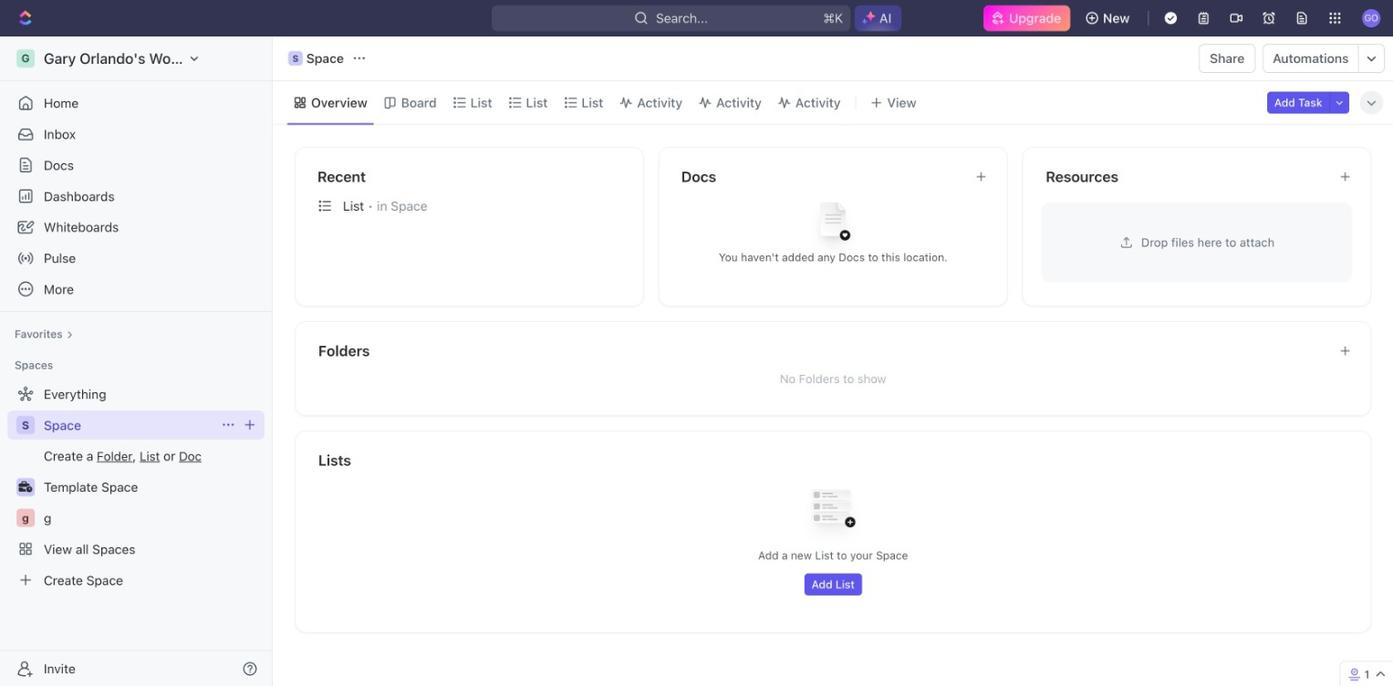 Task type: describe. For each thing, give the bounding box(es) containing it.
1 horizontal spatial space, , element
[[288, 51, 303, 66]]

0 horizontal spatial space, , element
[[16, 416, 35, 434]]

sidebar navigation
[[0, 37, 277, 686]]



Task type: vqa. For each thing, say whether or not it's contained in the screenshot.
the right Space, , element
yes



Task type: locate. For each thing, give the bounding box(es) containing it.
business time image
[[19, 482, 32, 493]]

space, , element
[[288, 51, 303, 66], [16, 416, 35, 434]]

tree
[[7, 380, 265, 595]]

1 vertical spatial space, , element
[[16, 416, 35, 434]]

g, , element
[[16, 509, 35, 527]]

tree inside the 'sidebar' 'navigation'
[[7, 380, 265, 595]]

0 vertical spatial space, , element
[[288, 51, 303, 66]]

no most used docs image
[[797, 188, 870, 261]]

gary orlando's workspace, , element
[[16, 49, 35, 68]]

no lists icon. image
[[797, 475, 870, 548]]



